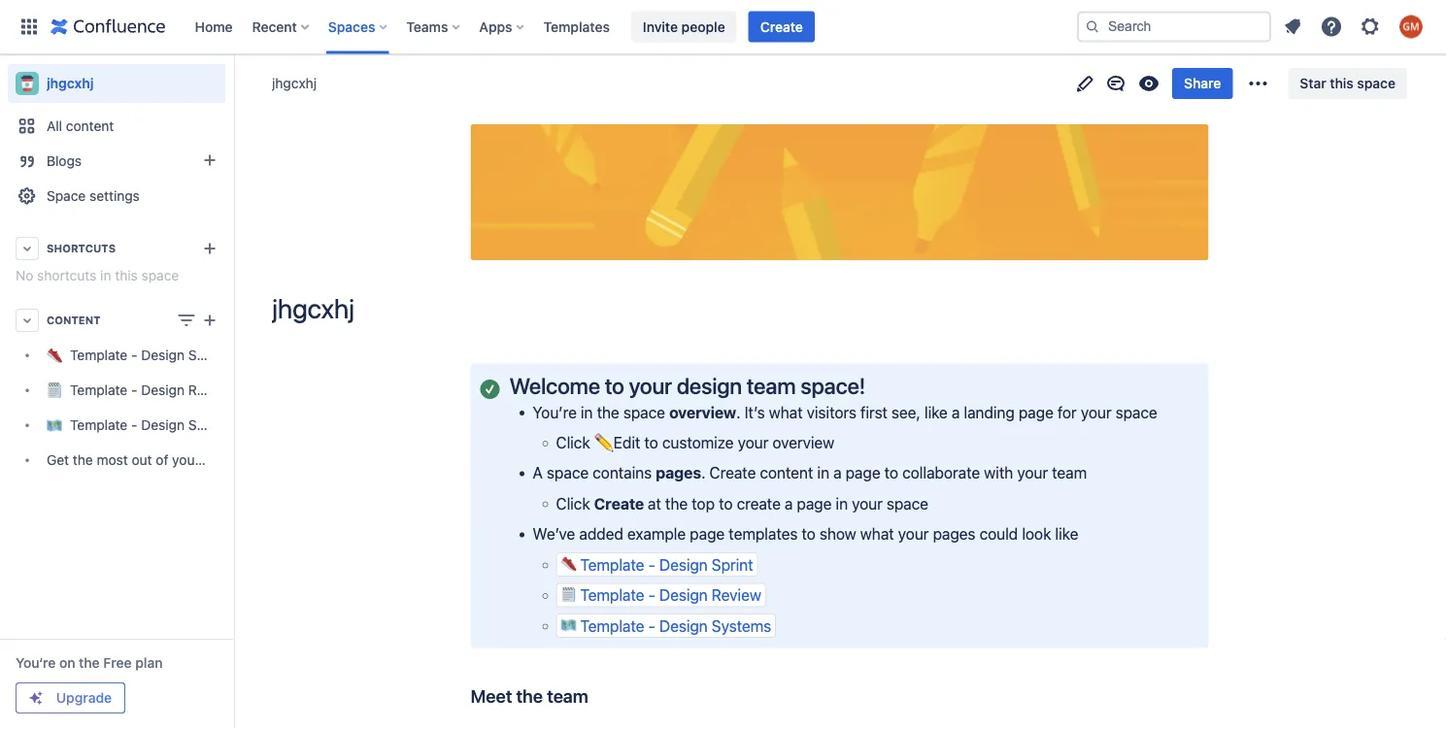 Task type: describe. For each thing, give the bounding box(es) containing it.
0 horizontal spatial pages
[[656, 464, 701, 483]]

2 vertical spatial a
[[785, 495, 793, 513]]

customize
[[662, 434, 734, 452]]

sprint for template - design sprint button
[[712, 556, 753, 574]]

tree inside space element
[[8, 338, 276, 478]]

notification icon image
[[1281, 15, 1305, 38]]

team down for
[[1052, 464, 1087, 483]]

edit this page image
[[1073, 72, 1097, 95]]

welcome
[[509, 372, 600, 399]]

create inside global element
[[760, 18, 803, 34]]

meet the team
[[471, 686, 588, 707]]

1 vertical spatial a
[[834, 464, 842, 483]]

space right for
[[1116, 403, 1158, 421]]

:map: image
[[561, 617, 577, 633]]

content
[[47, 314, 101, 327]]

1 horizontal spatial overview
[[773, 434, 835, 452]]

invite
[[643, 18, 678, 34]]

what for your
[[860, 525, 894, 544]]

template for template - design sprint link
[[70, 347, 128, 363]]

- for template - design sprint button
[[648, 556, 655, 574]]

create a page image
[[198, 309, 221, 332]]

it's
[[745, 403, 765, 421]]

home link
[[189, 11, 239, 42]]

template - design sprint button
[[556, 553, 758, 577]]

teams
[[406, 18, 448, 34]]

star
[[1300, 75, 1327, 91]]

your down collaborate
[[898, 525, 929, 544]]

templates link
[[538, 11, 616, 42]]

click create at the top to create a page in your space
[[556, 495, 929, 513]]

collaborate
[[903, 464, 980, 483]]

in down visitors
[[817, 464, 830, 483]]

edit
[[614, 434, 640, 452]]

template - design systems for template - design systems button
[[580, 617, 771, 635]]

for
[[1058, 403, 1077, 421]]

most
[[97, 452, 128, 468]]

the up ✏️
[[597, 403, 620, 421]]

could
[[980, 525, 1018, 544]]

appswitcher icon image
[[17, 15, 41, 38]]

star this space
[[1300, 75, 1396, 91]]

out
[[132, 452, 152, 468]]

your right with
[[1017, 464, 1048, 483]]

:check_mark: image
[[480, 380, 500, 399]]

space settings link
[[8, 179, 225, 214]]

free
[[103, 655, 132, 671]]

page down a space contains pages . create content in a page to collaborate with your team on the bottom
[[797, 495, 832, 513]]

template for template - design sprint button
[[580, 556, 645, 574]]

what for visitors
[[769, 403, 803, 421]]

2 horizontal spatial a
[[952, 403, 960, 421]]

your profile and preferences image
[[1400, 15, 1423, 38]]

of
[[156, 452, 168, 468]]

template - design review button
[[556, 583, 766, 608]]

show
[[820, 525, 856, 544]]

you're
[[16, 655, 56, 671]]

no
[[16, 268, 33, 284]]

spaces button
[[322, 11, 395, 42]]

you're in the space overview . it's what visitors first see, like a landing page for your space
[[533, 403, 1158, 421]]

all
[[47, 118, 62, 134]]

we've added example page templates to show what your pages could look like
[[533, 525, 1079, 544]]

search image
[[1085, 19, 1101, 34]]

welcome to your design team space!
[[509, 372, 866, 399]]

a space contains pages . create content in a page to collaborate with your team
[[533, 464, 1087, 483]]

look
[[1022, 525, 1051, 544]]

team inside 'link'
[[203, 452, 235, 468]]

template - design sprint for template - design sprint button
[[580, 556, 753, 574]]

share
[[1184, 75, 1221, 91]]

1 vertical spatial content
[[760, 464, 813, 483]]

jhgcxhj inside space element
[[47, 75, 94, 91]]

recent button
[[246, 11, 317, 42]]

click for click ✏️ edit to customize your overview
[[556, 434, 590, 452]]

blogs
[[47, 153, 82, 169]]

create link
[[749, 11, 815, 42]]

see,
[[892, 403, 921, 421]]

the right meet
[[516, 686, 543, 707]]

design for template - design review button
[[659, 586, 708, 605]]

meet
[[471, 686, 512, 707]]

template for template - design review button
[[580, 586, 645, 605]]

- for template - design sprint link
[[131, 347, 137, 363]]

space
[[47, 188, 86, 204]]

space inside 'link'
[[239, 452, 276, 468]]

design
[[677, 372, 742, 399]]

:map: image
[[561, 617, 577, 633]]

1 horizontal spatial like
[[1055, 525, 1079, 544]]

to left collaborate
[[885, 464, 899, 483]]

on
[[59, 655, 75, 671]]

1 horizontal spatial create
[[710, 464, 756, 483]]

template - design review for template - design review link
[[70, 382, 233, 398]]

upgrade
[[56, 690, 112, 706]]

get
[[47, 452, 69, 468]]

copy image
[[586, 685, 610, 708]]

template - design systems link
[[8, 408, 242, 443]]

apps button
[[473, 11, 532, 42]]

home
[[195, 18, 233, 34]]

landing
[[964, 403, 1015, 421]]

to left show
[[802, 525, 816, 544]]

plan
[[135, 655, 163, 671]]

in inside space element
[[100, 268, 111, 284]]

contains
[[593, 464, 652, 483]]

you're
[[533, 403, 577, 421]]

add shortcut image
[[198, 237, 221, 260]]

space right a
[[547, 464, 589, 483]]

click for click create at the top to create a page in your space
[[556, 495, 590, 513]]

1 vertical spatial .
[[701, 464, 706, 483]]

your up show
[[852, 495, 883, 513]]

share button
[[1172, 68, 1233, 99]]

systems for the template - design systems link
[[188, 417, 242, 433]]

1 horizontal spatial jhgcxhj link
[[272, 74, 317, 93]]



Task type: locate. For each thing, give the bounding box(es) containing it.
added
[[579, 525, 623, 544]]

0 horizontal spatial like
[[925, 403, 948, 421]]

space down shortcuts dropdown button
[[141, 268, 179, 284]]

0 horizontal spatial template - design review
[[70, 382, 233, 398]]

what right the it's
[[769, 403, 803, 421]]

template - design review inside tree
[[70, 382, 233, 398]]

1 vertical spatial this
[[115, 268, 138, 284]]

template inside template - design review button
[[580, 586, 645, 605]]

0 vertical spatial a
[[952, 403, 960, 421]]

design for template - design review link
[[141, 382, 185, 398]]

template - design systems inside template - design systems button
[[580, 617, 771, 635]]

team down :map: image
[[547, 686, 588, 707]]

1 vertical spatial pages
[[933, 525, 976, 544]]

1 vertical spatial sprint
[[712, 556, 753, 574]]

review inside tree
[[188, 382, 233, 398]]

space inside button
[[1357, 75, 1396, 91]]

design for the template - design systems link
[[141, 417, 185, 433]]

design inside template - design review button
[[659, 586, 708, 605]]

template inside the template - design systems link
[[70, 417, 128, 433]]

template - design sprint link
[[8, 338, 226, 373]]

1 vertical spatial click
[[556, 495, 590, 513]]

- for the template - design systems link
[[131, 417, 137, 433]]

upgrade button
[[17, 684, 124, 713]]

your right for
[[1081, 403, 1112, 421]]

invite people
[[643, 18, 725, 34]]

team up the it's
[[747, 372, 796, 399]]

get the most out of your team space
[[47, 452, 276, 468]]

design inside the template - design systems link
[[141, 417, 185, 433]]

template for template - design systems button
[[580, 617, 645, 635]]

template - design systems down template - design review button
[[580, 617, 771, 635]]

page down first
[[846, 464, 881, 483]]

like right look at the bottom right of page
[[1055, 525, 1079, 544]]

a
[[952, 403, 960, 421], [834, 464, 842, 483], [785, 495, 793, 513]]

:notepad_spiral: image
[[561, 587, 577, 602], [561, 587, 577, 602]]

design for template - design systems button
[[659, 617, 708, 635]]

all content
[[47, 118, 114, 134]]

1 horizontal spatial pages
[[933, 525, 976, 544]]

1 vertical spatial template - design sprint
[[580, 556, 753, 574]]

0 vertical spatial overview
[[669, 403, 736, 421]]

all content link
[[8, 109, 225, 144]]

0 vertical spatial template - design systems
[[70, 417, 242, 433]]

design up template - design review button
[[659, 556, 708, 574]]

space!
[[801, 372, 866, 399]]

your right of
[[172, 452, 200, 468]]

1 horizontal spatial this
[[1330, 75, 1354, 91]]

this inside space element
[[115, 268, 138, 284]]

confluence image
[[51, 15, 166, 38], [51, 15, 166, 38]]

0 horizontal spatial what
[[769, 403, 803, 421]]

page
[[1019, 403, 1054, 421], [846, 464, 881, 483], [797, 495, 832, 513], [690, 525, 725, 544]]

- inside button
[[648, 556, 655, 574]]

more actions image
[[1247, 72, 1270, 95]]

create down contains
[[594, 495, 644, 513]]

- down template - design sprint button
[[648, 586, 655, 605]]

design inside template - design review link
[[141, 382, 185, 398]]

template
[[70, 347, 128, 363], [70, 382, 128, 398], [70, 417, 128, 433], [580, 556, 645, 574], [580, 586, 645, 605], [580, 617, 645, 635]]

jhgcxhj link up all content 'link'
[[8, 64, 225, 103]]

content button
[[8, 303, 225, 338]]

template - design systems for the template - design systems link
[[70, 417, 242, 433]]

systems
[[188, 417, 242, 433], [712, 617, 771, 635]]

shortcuts button
[[8, 231, 225, 266]]

1 vertical spatial overview
[[773, 434, 835, 452]]

content right all
[[66, 118, 114, 134]]

sprint down create a page icon
[[188, 347, 226, 363]]

content inside 'link'
[[66, 118, 114, 134]]

- for template - design systems button
[[648, 617, 655, 635]]

1 horizontal spatial sprint
[[712, 556, 753, 574]]

design down change view image
[[141, 347, 185, 363]]

1 horizontal spatial a
[[834, 464, 842, 483]]

1 horizontal spatial template - design systems
[[580, 617, 771, 635]]

design inside template - design sprint button
[[659, 556, 708, 574]]

0 vertical spatial content
[[66, 118, 114, 134]]

systems inside button
[[712, 617, 771, 635]]

design inside template - design systems button
[[659, 617, 708, 635]]

settings
[[89, 188, 140, 204]]

design up of
[[141, 417, 185, 433]]

template - design sprint inside tree
[[70, 347, 226, 363]]

1 vertical spatial create
[[710, 464, 756, 483]]

0 horizontal spatial content
[[66, 118, 114, 134]]

0 horizontal spatial create
[[594, 495, 644, 513]]

template - design systems up get the most out of your team space
[[70, 417, 242, 433]]

banner
[[0, 0, 1446, 54]]

0 horizontal spatial this
[[115, 268, 138, 284]]

page left for
[[1019, 403, 1054, 421]]

template - design review up the template - design systems link
[[70, 382, 233, 398]]

- down template - design review button
[[648, 617, 655, 635]]

1 vertical spatial what
[[860, 525, 894, 544]]

this inside star this space button
[[1330, 75, 1354, 91]]

1 vertical spatial systems
[[712, 617, 771, 635]]

like
[[925, 403, 948, 421], [1055, 525, 1079, 544]]

what
[[769, 403, 803, 421], [860, 525, 894, 544]]

1 horizontal spatial content
[[760, 464, 813, 483]]

0 vertical spatial review
[[188, 382, 233, 398]]

sprint inside tree
[[188, 347, 226, 363]]

in right you're
[[581, 403, 593, 421]]

sprint inside button
[[712, 556, 753, 574]]

template for template - design review link
[[70, 382, 128, 398]]

space down settings icon
[[1357, 75, 1396, 91]]

in
[[100, 268, 111, 284], [581, 403, 593, 421], [817, 464, 830, 483], [836, 495, 848, 513]]

the
[[597, 403, 620, 421], [73, 452, 93, 468], [665, 495, 688, 513], [79, 655, 100, 671], [516, 686, 543, 707]]

the right get
[[73, 452, 93, 468]]

team
[[747, 372, 796, 399], [203, 452, 235, 468], [1052, 464, 1087, 483], [547, 686, 588, 707]]

premium image
[[28, 691, 44, 706]]

0 horizontal spatial jhgcxhj link
[[8, 64, 225, 103]]

pages down click ✏️ edit to customize your overview
[[656, 464, 701, 483]]

review
[[188, 382, 233, 398], [712, 586, 761, 605]]

sprint for template - design sprint link
[[188, 347, 226, 363]]

0 vertical spatial create
[[760, 18, 803, 34]]

:athletic_shoe: image
[[561, 556, 577, 572]]

space element
[[0, 54, 276, 730]]

copy image
[[864, 373, 887, 397]]

review down templates
[[712, 586, 761, 605]]

blogs link
[[8, 144, 225, 179]]

systems up get the most out of your team space
[[188, 417, 242, 433]]

1 horizontal spatial .
[[736, 403, 741, 421]]

content up create
[[760, 464, 813, 483]]

- up template - design review link
[[131, 347, 137, 363]]

help icon image
[[1320, 15, 1343, 38]]

2 horizontal spatial create
[[760, 18, 803, 34]]

review down create a page icon
[[188, 382, 233, 398]]

1 click from the top
[[556, 434, 590, 452]]

teams button
[[401, 11, 468, 42]]

top
[[692, 495, 715, 513]]

review inside button
[[712, 586, 761, 605]]

templates
[[729, 525, 798, 544]]

2 click from the top
[[556, 495, 590, 513]]

1 horizontal spatial template - design sprint
[[580, 556, 753, 574]]

stop watching image
[[1137, 72, 1161, 95]]

1 horizontal spatial template - design review
[[580, 586, 761, 605]]

collapse sidebar image
[[212, 64, 255, 103]]

0 vertical spatial like
[[925, 403, 948, 421]]

no shortcuts in this space
[[16, 268, 179, 284]]

design
[[141, 347, 185, 363], [141, 382, 185, 398], [141, 417, 185, 433], [659, 556, 708, 574], [659, 586, 708, 605], [659, 617, 708, 635]]

-
[[131, 347, 137, 363], [131, 382, 137, 398], [131, 417, 137, 433], [648, 556, 655, 574], [648, 586, 655, 605], [648, 617, 655, 635]]

click up we've
[[556, 495, 590, 513]]

this right star
[[1330, 75, 1354, 91]]

people
[[682, 18, 725, 34]]

sprint down templates
[[712, 556, 753, 574]]

design for template - design sprint link
[[141, 347, 185, 363]]

1 vertical spatial template - design systems
[[580, 617, 771, 635]]

in down shortcuts dropdown button
[[100, 268, 111, 284]]

example
[[627, 525, 686, 544]]

design up the template - design systems link
[[141, 382, 185, 398]]

systems down template - design review button
[[712, 617, 771, 635]]

visitors
[[807, 403, 857, 421]]

click left ✏️
[[556, 434, 590, 452]]

templates
[[544, 18, 610, 34]]

jhgcxhj link down recent "dropdown button"
[[272, 74, 317, 93]]

review for template - design review button
[[712, 586, 761, 605]]

pages left could
[[933, 525, 976, 544]]

create up "click create at the top to create a page in your space"
[[710, 464, 756, 483]]

0 horizontal spatial a
[[785, 495, 793, 513]]

0 horizontal spatial .
[[701, 464, 706, 483]]

.
[[736, 403, 741, 421], [701, 464, 706, 483]]

sprint
[[188, 347, 226, 363], [712, 556, 753, 574]]

0 horizontal spatial template - design systems
[[70, 417, 242, 433]]

create right 'people' on the top of page
[[760, 18, 803, 34]]

template - design sprint up template - design review button
[[580, 556, 753, 574]]

create a blog image
[[198, 149, 221, 172]]

you're on the free plan
[[16, 655, 163, 671]]

- up the template - design systems link
[[131, 382, 137, 398]]

0 vertical spatial template - design review
[[70, 382, 233, 398]]

template - design review up template - design systems button
[[580, 586, 761, 605]]

design up template - design systems button
[[659, 586, 708, 605]]

template for the template - design systems link
[[70, 417, 128, 433]]

invite people button
[[631, 11, 737, 42]]

1 vertical spatial template - design review
[[580, 586, 761, 605]]

overview down design
[[669, 403, 736, 421]]

shortcuts
[[47, 242, 116, 255]]

1 vertical spatial review
[[712, 586, 761, 605]]

- down example
[[648, 556, 655, 574]]

0 vertical spatial this
[[1330, 75, 1354, 91]]

1 horizontal spatial systems
[[712, 617, 771, 635]]

jhgcxhj link
[[8, 64, 225, 103], [272, 74, 317, 93]]

template inside template - design sprint button
[[580, 556, 645, 574]]

0 vertical spatial template - design sprint
[[70, 347, 226, 363]]

recent
[[252, 18, 297, 34]]

1 horizontal spatial review
[[712, 586, 761, 605]]

what right show
[[860, 525, 894, 544]]

template - design systems button
[[556, 614, 776, 638]]

systems inside tree
[[188, 417, 242, 433]]

overview up a space contains pages . create content in a page to collaborate with your team on the bottom
[[773, 434, 835, 452]]

template inside template - design sprint link
[[70, 347, 128, 363]]

1 horizontal spatial what
[[860, 525, 894, 544]]

space up 'edit'
[[623, 403, 665, 421]]

to right top
[[719, 495, 733, 513]]

space right of
[[239, 452, 276, 468]]

review for template - design review link
[[188, 382, 233, 398]]

like right see,
[[925, 403, 948, 421]]

spaces
[[328, 18, 375, 34]]

a
[[533, 464, 543, 483]]

a left landing at the bottom
[[952, 403, 960, 421]]

0 horizontal spatial template - design sprint
[[70, 347, 226, 363]]

template - design systems
[[70, 417, 242, 433], [580, 617, 771, 635]]

to right 'edit'
[[644, 434, 658, 452]]

design for template - design sprint button
[[659, 556, 708, 574]]

template - design sprint inside button
[[580, 556, 753, 574]]

click ✏️ edit to customize your overview
[[556, 434, 835, 452]]

get the most out of your team space link
[[8, 443, 276, 478]]

template - design review inside button
[[580, 586, 761, 605]]

template inside template - design systems button
[[580, 617, 645, 635]]

0 horizontal spatial systems
[[188, 417, 242, 433]]

at
[[648, 495, 661, 513]]

systems for template - design systems button
[[712, 617, 771, 635]]

0 vertical spatial sprint
[[188, 347, 226, 363]]

design inside template - design sprint link
[[141, 347, 185, 363]]

space down collaborate
[[887, 495, 929, 513]]

0 vertical spatial pages
[[656, 464, 701, 483]]

first
[[861, 403, 888, 421]]

0 vertical spatial .
[[736, 403, 741, 421]]

your inside get the most out of your team space 'link'
[[172, 452, 200, 468]]

. up top
[[701, 464, 706, 483]]

0 vertical spatial what
[[769, 403, 803, 421]]

space settings
[[47, 188, 140, 204]]

- for template - design review link
[[131, 382, 137, 398]]

template inside template - design review link
[[70, 382, 128, 398]]

create
[[737, 495, 781, 513]]

2 vertical spatial create
[[594, 495, 644, 513]]

:athletic_shoe: image
[[561, 556, 577, 572]]

the right at
[[665, 495, 688, 513]]

template - design systems inside the template - design systems link
[[70, 417, 242, 433]]

template - design review for template - design review button
[[580, 586, 761, 605]]

content
[[66, 118, 114, 134], [760, 464, 813, 483]]

0 horizontal spatial sprint
[[188, 347, 226, 363]]

banner containing home
[[0, 0, 1446, 54]]

the right on
[[79, 655, 100, 671]]

1 vertical spatial like
[[1055, 525, 1079, 544]]

Search field
[[1077, 11, 1272, 42]]

0 horizontal spatial review
[[188, 382, 233, 398]]

a right create
[[785, 495, 793, 513]]

your down the it's
[[738, 434, 769, 452]]

shortcuts
[[37, 268, 97, 284]]

change view image
[[175, 309, 198, 332]]

the inside get the most out of your team space 'link'
[[73, 452, 93, 468]]

we've
[[533, 525, 575, 544]]

template - design sprint up template - design review link
[[70, 347, 226, 363]]

settings icon image
[[1359, 15, 1382, 38]]

- for template - design review button
[[648, 586, 655, 605]]

design down template - design review button
[[659, 617, 708, 635]]

your
[[629, 372, 672, 399], [1081, 403, 1112, 421], [738, 434, 769, 452], [172, 452, 200, 468], [1017, 464, 1048, 483], [852, 495, 883, 513], [898, 525, 929, 544]]

✏️
[[594, 434, 610, 452]]

jhgcxhj
[[47, 75, 94, 91], [272, 75, 317, 91], [272, 292, 354, 324]]

star this space button
[[1288, 68, 1408, 99]]

- up out
[[131, 417, 137, 433]]

team right of
[[203, 452, 235, 468]]

0 vertical spatial systems
[[188, 417, 242, 433]]

global element
[[12, 0, 1077, 54]]

with
[[984, 464, 1013, 483]]

create
[[760, 18, 803, 34], [710, 464, 756, 483], [594, 495, 644, 513]]

template - design sprint for template - design sprint link
[[70, 347, 226, 363]]

to
[[605, 372, 624, 399], [644, 434, 658, 452], [885, 464, 899, 483], [719, 495, 733, 513], [802, 525, 816, 544]]

0 vertical spatial click
[[556, 434, 590, 452]]

your left design
[[629, 372, 672, 399]]

page down top
[[690, 525, 725, 544]]

tree
[[8, 338, 276, 478]]

:check_mark: image
[[480, 380, 500, 399]]

this down shortcuts dropdown button
[[115, 268, 138, 284]]

template - design review link
[[8, 373, 233, 408]]

. left the it's
[[736, 403, 741, 421]]

to up 'edit'
[[605, 372, 624, 399]]

tree containing template - design sprint
[[8, 338, 276, 478]]

template - design sprint
[[70, 347, 226, 363], [580, 556, 753, 574]]

apps
[[479, 18, 512, 34]]

0 horizontal spatial overview
[[669, 403, 736, 421]]

a up show
[[834, 464, 842, 483]]

in up show
[[836, 495, 848, 513]]



Task type: vqa. For each thing, say whether or not it's contained in the screenshot.
notes
no



